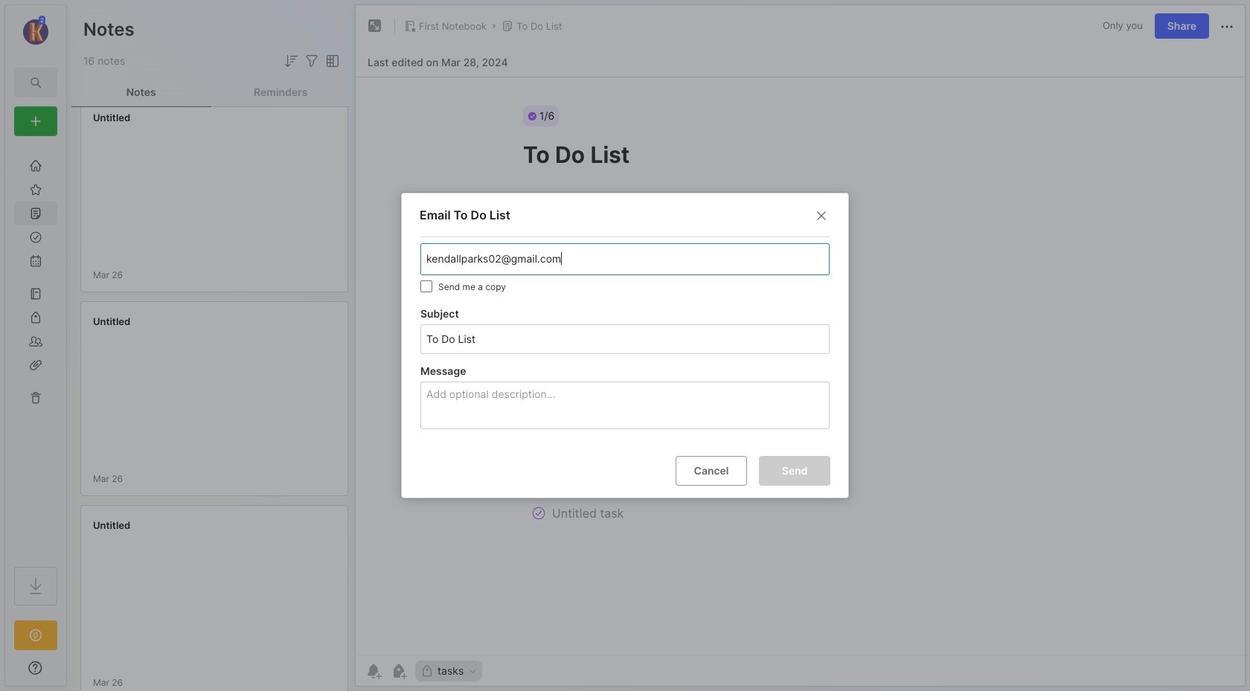 Task type: vqa. For each thing, say whether or not it's contained in the screenshot.
Filtered
no



Task type: describe. For each thing, give the bounding box(es) containing it.
add tag image
[[390, 662, 408, 680]]

Add tag field
[[425, 251, 760, 267]]

upgrade image
[[27, 627, 45, 644]]

main element
[[0, 0, 71, 691]]



Task type: locate. For each thing, give the bounding box(es) containing it.
Note Editor text field
[[356, 77, 1245, 656]]

home image
[[28, 158, 43, 173]]

expand note image
[[366, 17, 384, 35]]

close image
[[813, 207, 830, 225]]

tree inside main element
[[5, 145, 66, 554]]

Add optional description... text field
[[425, 385, 829, 428]]

edit search image
[[27, 74, 45, 92]]

tab list
[[71, 77, 350, 107]]

tree
[[5, 145, 66, 554]]

Add subject... text field
[[425, 325, 823, 353]]

add a reminder image
[[365, 662, 382, 680]]

None checkbox
[[420, 280, 432, 292]]

note window element
[[355, 4, 1246, 687]]



